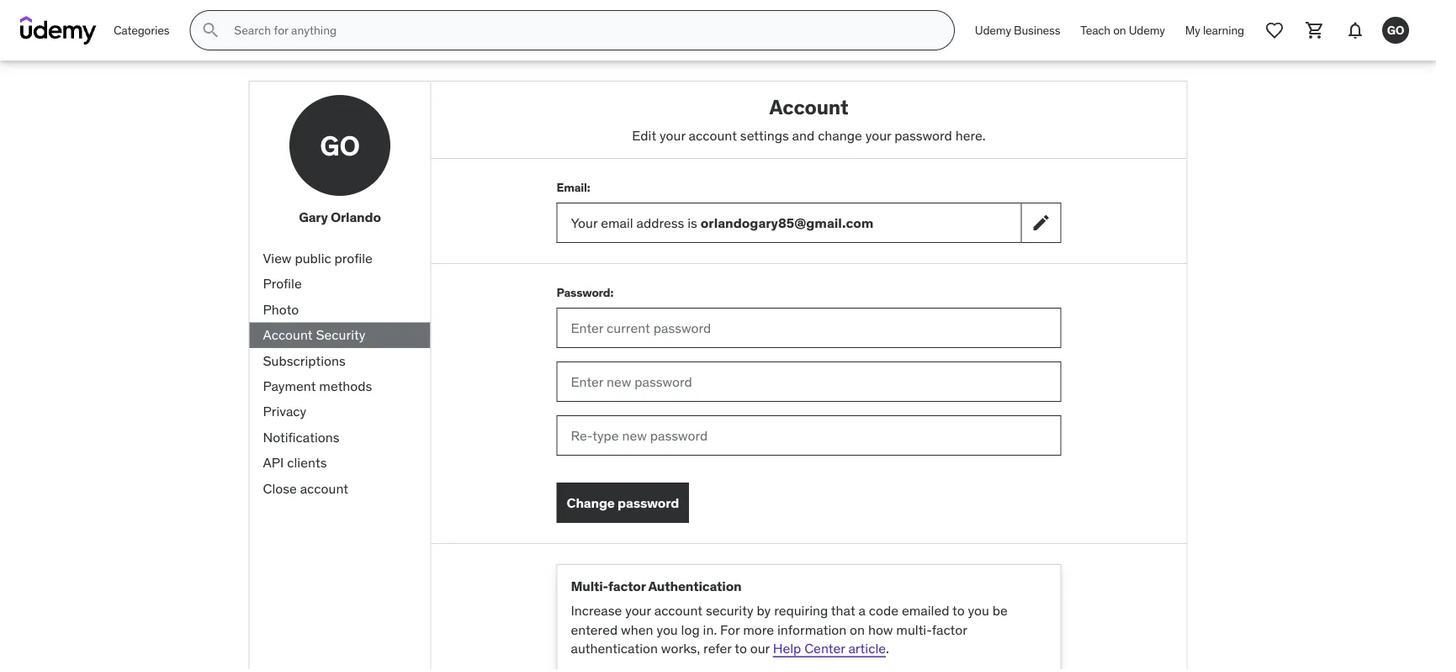Task type: describe. For each thing, give the bounding box(es) containing it.
password inside button
[[618, 494, 679, 512]]

log
[[681, 621, 700, 638]]

notifications
[[263, 429, 340, 446]]

1 horizontal spatial to
[[953, 602, 965, 620]]

public
[[295, 250, 331, 267]]

0 vertical spatial go
[[1387, 22, 1405, 38]]

email:
[[557, 180, 590, 195]]

1 horizontal spatial you
[[968, 602, 989, 620]]

multi-
[[896, 621, 932, 638]]

subscriptions
[[263, 352, 346, 369]]

view public profile profile photo account security subscriptions payment methods privacy notifications api clients close account
[[263, 250, 373, 497]]

help center article link
[[773, 640, 886, 657]]

Search for anything text field
[[231, 16, 934, 45]]

in.
[[703, 621, 717, 638]]

entered
[[571, 621, 618, 638]]

authentication
[[648, 578, 742, 595]]

1 vertical spatial you
[[657, 621, 678, 638]]

refer
[[704, 640, 732, 657]]

methods
[[319, 378, 372, 395]]

when
[[621, 621, 653, 638]]

submit search image
[[201, 20, 221, 40]]

your email address is orlandogary85@gmail.com
[[571, 214, 874, 231]]

profile
[[263, 275, 302, 292]]

2 horizontal spatial your
[[866, 126, 891, 144]]

how
[[868, 621, 893, 638]]

shopping cart with 0 items image
[[1305, 20, 1325, 40]]

by
[[757, 602, 771, 620]]

.
[[886, 640, 889, 657]]

on inside teach on udemy link
[[1113, 22, 1126, 38]]

photo link
[[249, 297, 430, 323]]

udemy image
[[20, 16, 97, 45]]

my learning link
[[1175, 10, 1255, 50]]

profile
[[335, 250, 373, 267]]

edit
[[632, 126, 656, 144]]

account inside 'view public profile profile photo account security subscriptions payment methods privacy notifications api clients close account'
[[300, 480, 348, 497]]

and
[[792, 126, 815, 144]]

that
[[831, 602, 855, 620]]

privacy link
[[249, 399, 430, 425]]

center
[[805, 640, 845, 657]]

payment methods link
[[249, 374, 430, 399]]

a
[[859, 602, 866, 620]]

subscriptions link
[[249, 348, 430, 374]]

edit email image
[[1031, 213, 1051, 233]]

emailed
[[902, 602, 950, 620]]

teach on udemy
[[1081, 22, 1165, 38]]

business
[[1014, 22, 1060, 38]]

categories
[[114, 22, 169, 38]]

requiring
[[774, 602, 828, 620]]

my learning
[[1185, 22, 1244, 38]]

close
[[263, 480, 297, 497]]

email
[[601, 214, 633, 231]]

security
[[316, 326, 366, 344]]

change
[[818, 126, 862, 144]]

multi-factor authentication
[[571, 578, 742, 595]]

is
[[688, 214, 697, 231]]

here.
[[956, 126, 986, 144]]

close account link
[[249, 476, 430, 502]]

gary
[[299, 209, 328, 226]]

go link
[[1376, 10, 1416, 50]]

for
[[720, 621, 740, 638]]

increase your account security by requiring that a code emailed to you be entered when you log in. for more information on how multi-factor authentication works, refer to our
[[571, 602, 1008, 657]]

notifications link
[[249, 425, 430, 450]]

learning
[[1203, 22, 1244, 38]]

more
[[743, 621, 774, 638]]

your inside increase your account security by requiring that a code emailed to you be entered when you log in. for more information on how multi-factor authentication works, refer to our
[[625, 602, 651, 620]]

photo
[[263, 301, 299, 318]]

0 horizontal spatial factor
[[608, 578, 646, 595]]

account inside 'view public profile profile photo account security subscriptions payment methods privacy notifications api clients close account'
[[263, 326, 313, 344]]

api
[[263, 454, 284, 472]]

udemy inside teach on udemy link
[[1129, 22, 1165, 38]]

settings
[[740, 126, 789, 144]]

privacy
[[263, 403, 306, 420]]



Task type: locate. For each thing, give the bounding box(es) containing it.
account inside "account edit your account settings and change your password here."
[[770, 94, 849, 119]]

0 horizontal spatial go
[[320, 129, 360, 162]]

0 vertical spatial account
[[689, 126, 737, 144]]

0 horizontal spatial your
[[625, 602, 651, 620]]

0 vertical spatial account
[[770, 94, 849, 119]]

go up gary orlando
[[320, 129, 360, 162]]

0 horizontal spatial to
[[735, 640, 747, 657]]

0 vertical spatial password
[[895, 126, 952, 144]]

profile link
[[249, 271, 430, 297]]

help center article .
[[773, 640, 889, 657]]

clients
[[287, 454, 327, 472]]

1 horizontal spatial udemy
[[1129, 22, 1165, 38]]

notifications image
[[1345, 20, 1366, 40]]

to
[[953, 602, 965, 620], [735, 640, 747, 657]]

0 horizontal spatial account
[[263, 326, 313, 344]]

you up works,
[[657, 621, 678, 638]]

change
[[567, 494, 615, 512]]

0 horizontal spatial udemy
[[975, 22, 1011, 38]]

wishlist image
[[1265, 20, 1285, 40]]

0 vertical spatial on
[[1113, 22, 1126, 38]]

orlandogary85@gmail.com
[[701, 214, 874, 231]]

factor inside increase your account security by requiring that a code emailed to you be entered when you log in. for more information on how multi-factor authentication works, refer to our
[[932, 621, 967, 638]]

account inside increase your account security by requiring that a code emailed to you be entered when you log in. for more information on how multi-factor authentication works, refer to our
[[654, 602, 703, 620]]

teach on udemy link
[[1071, 10, 1175, 50]]

gary orlando
[[299, 209, 381, 226]]

account up 'log'
[[654, 602, 703, 620]]

0 vertical spatial to
[[953, 602, 965, 620]]

udemy
[[975, 22, 1011, 38], [1129, 22, 1165, 38]]

2 udemy from the left
[[1129, 22, 1165, 38]]

udemy left my
[[1129, 22, 1165, 38]]

api clients link
[[249, 450, 430, 476]]

orlando
[[331, 209, 381, 226]]

password:
[[557, 285, 614, 300]]

Re-type new password password field
[[557, 416, 1061, 456]]

password left the here.
[[895, 126, 952, 144]]

change password
[[567, 494, 679, 512]]

our
[[750, 640, 770, 657]]

factor
[[608, 578, 646, 595], [932, 621, 967, 638]]

on down a
[[850, 621, 865, 638]]

view
[[263, 250, 292, 267]]

account up and
[[770, 94, 849, 119]]

you left be
[[968, 602, 989, 620]]

account down api clients link
[[300, 480, 348, 497]]

article
[[849, 640, 886, 657]]

1 vertical spatial password
[[618, 494, 679, 512]]

1 vertical spatial on
[[850, 621, 865, 638]]

go
[[1387, 22, 1405, 38], [320, 129, 360, 162]]

Password: password field
[[557, 308, 1061, 349]]

1 horizontal spatial on
[[1113, 22, 1126, 38]]

your right change
[[866, 126, 891, 144]]

1 horizontal spatial password
[[895, 126, 952, 144]]

1 horizontal spatial factor
[[932, 621, 967, 638]]

1 horizontal spatial go
[[1387, 22, 1405, 38]]

0 vertical spatial you
[[968, 602, 989, 620]]

1 vertical spatial account
[[300, 480, 348, 497]]

multi-
[[571, 578, 608, 595]]

2 vertical spatial account
[[654, 602, 703, 620]]

account left 'settings'
[[689, 126, 737, 144]]

your
[[660, 126, 686, 144], [866, 126, 891, 144], [625, 602, 651, 620]]

increase
[[571, 602, 622, 620]]

1 vertical spatial account
[[263, 326, 313, 344]]

change password button
[[557, 483, 689, 524]]

be
[[993, 602, 1008, 620]]

account down photo
[[263, 326, 313, 344]]

address
[[637, 214, 684, 231]]

on right teach
[[1113, 22, 1126, 38]]

to left the our
[[735, 640, 747, 657]]

view public profile link
[[249, 246, 430, 271]]

0 horizontal spatial password
[[618, 494, 679, 512]]

go right 'notifications' icon
[[1387, 22, 1405, 38]]

payment
[[263, 378, 316, 395]]

account security link
[[249, 323, 430, 348]]

udemy inside the udemy business link
[[975, 22, 1011, 38]]

password
[[895, 126, 952, 144], [618, 494, 679, 512]]

your right edit
[[660, 126, 686, 144]]

0 horizontal spatial you
[[657, 621, 678, 638]]

1 horizontal spatial your
[[660, 126, 686, 144]]

account
[[689, 126, 737, 144], [300, 480, 348, 497], [654, 602, 703, 620]]

1 udemy from the left
[[975, 22, 1011, 38]]

Enter new password password field
[[557, 362, 1061, 402]]

authentication
[[571, 640, 658, 657]]

udemy business
[[975, 22, 1060, 38]]

security
[[706, 602, 754, 620]]

password right change
[[618, 494, 679, 512]]

information
[[777, 621, 847, 638]]

0 vertical spatial factor
[[608, 578, 646, 595]]

0 horizontal spatial on
[[850, 621, 865, 638]]

1 vertical spatial go
[[320, 129, 360, 162]]

your
[[571, 214, 598, 231]]

1 vertical spatial factor
[[932, 621, 967, 638]]

udemy business link
[[965, 10, 1071, 50]]

on inside increase your account security by requiring that a code emailed to you be entered when you log in. for more information on how multi-factor authentication works, refer to our
[[850, 621, 865, 638]]

your up when
[[625, 602, 651, 620]]

password inside "account edit your account settings and change your password here."
[[895, 126, 952, 144]]

you
[[968, 602, 989, 620], [657, 621, 678, 638]]

teach
[[1081, 22, 1111, 38]]

account edit your account settings and change your password here.
[[632, 94, 986, 144]]

my
[[1185, 22, 1201, 38]]

on
[[1113, 22, 1126, 38], [850, 621, 865, 638]]

1 horizontal spatial account
[[770, 94, 849, 119]]

factor down emailed
[[932, 621, 967, 638]]

1 vertical spatial to
[[735, 640, 747, 657]]

factor up increase
[[608, 578, 646, 595]]

account
[[770, 94, 849, 119], [263, 326, 313, 344]]

help
[[773, 640, 801, 657]]

to right emailed
[[953, 602, 965, 620]]

categories button
[[103, 10, 180, 50]]

udemy left business
[[975, 22, 1011, 38]]

account inside "account edit your account settings and change your password here."
[[689, 126, 737, 144]]

code
[[869, 602, 899, 620]]

works,
[[661, 640, 700, 657]]



Task type: vqa. For each thing, say whether or not it's contained in the screenshot.
the rightmost your
yes



